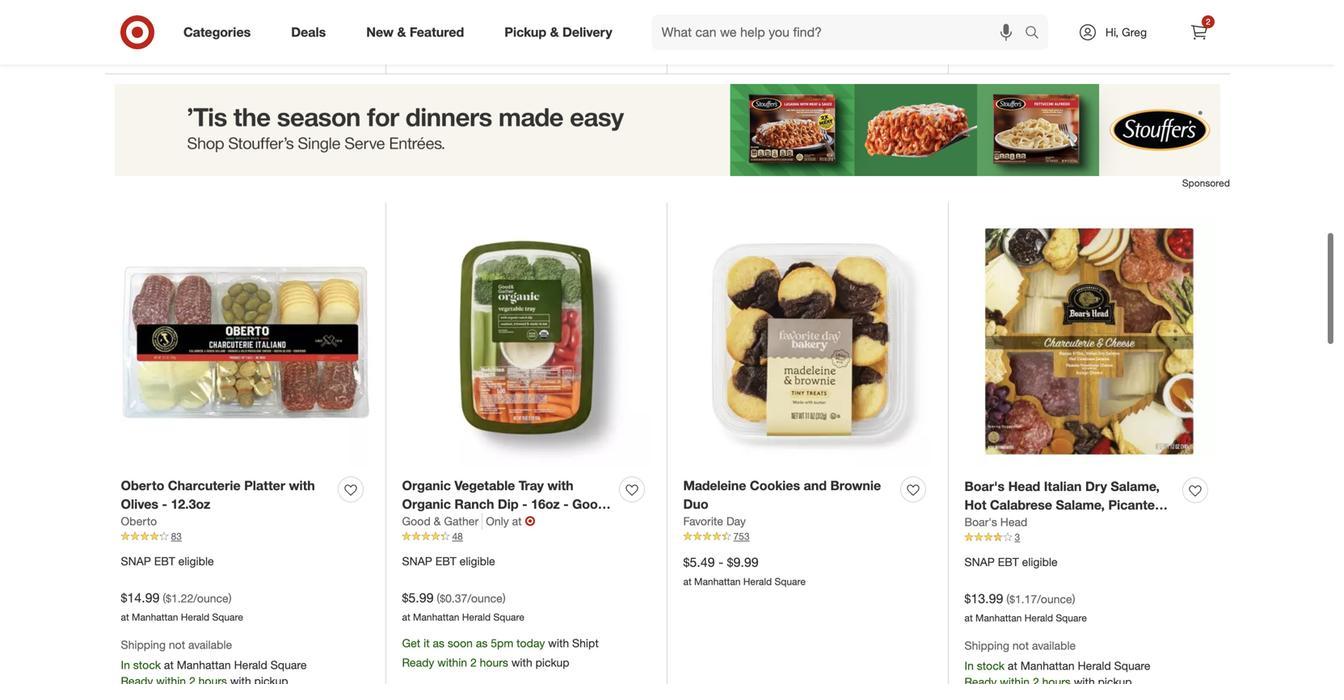 Task type: describe. For each thing, give the bounding box(es) containing it.
it
[[424, 637, 430, 651]]

& inside the organic vegetable tray with organic ranch dip - 16oz - good & gather™
[[402, 515, 411, 531]]

calabrese
[[991, 498, 1053, 513]]

eligible for $5.99
[[460, 555, 496, 569]]

only
[[486, 515, 509, 529]]

1 add to cart button from the left
[[121, 38, 187, 64]]

2 add from the left
[[691, 45, 709, 57]]

1 horizontal spatial ready within 2 hours with pickup
[[965, 10, 1133, 24]]

pickup & delivery link
[[491, 15, 633, 50]]

new & featured
[[367, 24, 464, 40]]

3
[[1015, 532, 1021, 544]]

add to cart for second add to cart button
[[691, 45, 743, 57]]

2 organic from the top
[[402, 497, 451, 513]]

deals link
[[278, 15, 346, 50]]

tray inside boar's head italian dry salame, hot calabrese salame, picante provolone cheese & asiago cheese charcuterie tray - 12oz
[[1092, 535, 1117, 550]]

olives
[[121, 497, 158, 513]]

at inside good & gather only at ¬
[[512, 515, 522, 529]]

day
[[727, 515, 746, 529]]

cookies
[[750, 478, 801, 494]]

pickup
[[505, 24, 547, 40]]

square inside $5.99 ( $0.37 /ounce ) at manhattan herald square
[[494, 612, 525, 624]]

within inside get it as soon as 5pm today with shipt ready within 2 hours with pickup
[[438, 656, 467, 670]]

& inside boar's head italian dry salame, hot calabrese salame, picante provolone cheese & asiago cheese charcuterie tray - 12oz
[[1081, 516, 1089, 532]]

hi, greg
[[1106, 25, 1148, 39]]

manhattan inside $14.99 ( $1.22 /ounce ) at manhattan herald square
[[132, 612, 178, 624]]

boar's for boar's head italian dry salame, hot calabrese salame, picante provolone cheese & asiago cheese charcuterie tray - 12oz
[[965, 479, 1005, 495]]

hot
[[965, 498, 987, 513]]

pickup & delivery
[[505, 24, 613, 40]]

gather™
[[415, 515, 465, 531]]

pickup for 3rd add to cart button from the left
[[1099, 10, 1133, 24]]

2 as from the left
[[476, 637, 488, 651]]

good & gather link
[[402, 514, 483, 530]]

$5.49 - $9.99 at manhattan herald square
[[684, 555, 806, 588]]

eligible for $13.99
[[1023, 555, 1058, 570]]

48 link
[[402, 530, 651, 544]]

duo
[[684, 497, 709, 513]]

oberto for oberto charcuterie platter with olives - 12.3oz
[[121, 478, 164, 494]]

oberto charcuterie platter with olives - 12.3oz link
[[121, 477, 332, 514]]

- inside $5.49 - $9.99 at manhattan herald square
[[719, 555, 724, 571]]

boar's head italian dry salame, hot calabrese salame, picante provolone cheese & asiago cheese charcuterie tray - 12oz
[[965, 479, 1160, 550]]

herald inside the $13.99 ( $1.17 /ounce ) at manhattan herald square
[[1025, 613, 1054, 625]]

2 to from the left
[[712, 45, 721, 57]]

cart for third add to cart button from the right
[[161, 45, 180, 57]]

0 horizontal spatial ready within 2 hours with pickup
[[684, 9, 851, 23]]

today
[[517, 637, 545, 651]]

- right dip
[[522, 497, 528, 513]]

$13.99 ( $1.17 /ounce ) at manhattan herald square
[[965, 591, 1088, 625]]

get it as soon as 5pm today with shipt ready within 2 hours with pickup
[[402, 637, 599, 670]]

gather
[[444, 515, 479, 529]]

square inside $5.49 - $9.99 at manhattan herald square
[[775, 576, 806, 588]]

snap for $13.99
[[965, 555, 995, 570]]

madeleine cookies and brownie duo
[[684, 478, 882, 513]]

16oz
[[531, 497, 560, 513]]

) for $5.99
[[503, 592, 506, 606]]

snap for $14.99
[[121, 555, 151, 569]]

pickup for second add to cart button
[[817, 9, 851, 23]]

dry
[[1086, 479, 1108, 495]]

with inside the organic vegetable tray with organic ranch dip - 16oz - good & gather™
[[548, 478, 574, 494]]

oberto for oberto
[[121, 515, 157, 529]]

ebt for $13.99
[[999, 555, 1020, 570]]

3 add from the left
[[972, 45, 991, 57]]

add to cart for third add to cart button from the right
[[128, 45, 180, 57]]

oberto charcuterie platter with olives - 12.3oz
[[121, 478, 315, 513]]

good inside the organic vegetable tray with organic ranch dip - 16oz - good & gather™
[[573, 497, 606, 513]]

What can we help you find? suggestions appear below search field
[[652, 15, 1029, 50]]

good & gather only at ¬
[[402, 514, 536, 530]]

ready inside get it as soon as 5pm today with shipt ready within 2 hours with pickup
[[402, 656, 435, 670]]

dip
[[498, 497, 519, 513]]

1 to from the left
[[149, 45, 159, 57]]

1 organic from the top
[[402, 478, 451, 494]]

search
[[1018, 26, 1057, 42]]

1 as from the left
[[433, 637, 445, 651]]

hi,
[[1106, 25, 1119, 39]]

$13.99
[[965, 591, 1004, 607]]

italian
[[1045, 479, 1082, 495]]

in for $14.99
[[121, 659, 130, 673]]

48
[[452, 531, 463, 543]]

83 link
[[121, 530, 370, 544]]

$1.22
[[166, 592, 193, 606]]

1 horizontal spatial salame,
[[1111, 479, 1160, 495]]

2 link
[[1182, 15, 1218, 50]]

picante
[[1109, 498, 1156, 513]]

1 add from the left
[[128, 45, 147, 57]]

tray inside the organic vegetable tray with organic ranch dip - 16oz - good & gather™
[[519, 478, 544, 494]]

brownie
[[831, 478, 882, 494]]

eligible for $14.99
[[178, 555, 214, 569]]

- inside boar's head italian dry salame, hot calabrese salame, picante provolone cheese & asiago cheese charcuterie tray - 12oz
[[1120, 535, 1126, 550]]

/ounce for $14.99
[[193, 592, 229, 606]]

snap for $5.99
[[402, 555, 433, 569]]

$5.99 ( $0.37 /ounce ) at manhattan herald square
[[402, 591, 525, 624]]

greg
[[1122, 25, 1148, 39]]

boar's for boar's head
[[965, 516, 998, 530]]

asiago
[[1093, 516, 1135, 532]]

platter
[[244, 478, 286, 494]]

753
[[734, 531, 750, 543]]

boar's head italian dry salame, hot calabrese salame, picante provolone cheese & asiago cheese charcuterie tray - 12oz link
[[965, 478, 1177, 550]]

in for $13.99
[[965, 659, 974, 674]]

shipping for $13.99
[[965, 639, 1010, 653]]

herald inside $5.49 - $9.99 at manhattan herald square
[[744, 576, 772, 588]]

cart for 3rd add to cart button from the left
[[1006, 45, 1024, 57]]

in stock at  manhattan herald square for $13.99
[[965, 659, 1151, 674]]

at inside $5.49 - $9.99 at manhattan herald square
[[684, 576, 692, 588]]

$5.49
[[684, 555, 715, 571]]

in stock at  manhattan herald square for $14.99
[[121, 659, 307, 673]]

$0.37
[[440, 592, 468, 606]]

vegetable
[[455, 478, 515, 494]]

new & featured link
[[353, 15, 485, 50]]

12.3oz
[[171, 497, 211, 513]]



Task type: vqa. For each thing, say whether or not it's contained in the screenshot.
'manage'
no



Task type: locate. For each thing, give the bounding box(es) containing it.
eligible down 48
[[460, 555, 496, 569]]

0 vertical spatial salame,
[[1111, 479, 1160, 495]]

0 horizontal spatial available
[[188, 638, 232, 653]]

madeleine cookies and brownie duo link
[[684, 477, 895, 514]]

&
[[397, 24, 406, 40], [550, 24, 559, 40], [434, 515, 441, 529], [402, 515, 411, 531], [1081, 516, 1089, 532]]

pickup
[[817, 9, 851, 23], [1099, 10, 1133, 24], [536, 656, 570, 670]]

) for $13.99
[[1073, 593, 1076, 607]]

0 horizontal spatial stock
[[133, 659, 161, 673]]

head for boar's head
[[1001, 516, 1028, 530]]

not down $14.99 ( $1.22 /ounce ) at manhattan herald square
[[169, 638, 185, 653]]

( for $14.99
[[163, 592, 166, 606]]

0 horizontal spatial tray
[[519, 478, 544, 494]]

1 vertical spatial cheese
[[965, 535, 1012, 550]]

manhattan inside the $13.99 ( $1.17 /ounce ) at manhattan herald square
[[976, 613, 1023, 625]]

1 horizontal spatial pickup
[[817, 9, 851, 23]]

in down $14.99
[[121, 659, 130, 673]]

not for $13.99
[[1013, 639, 1030, 653]]

0 horizontal spatial /ounce
[[193, 592, 229, 606]]

snap ebt eligible for $5.99
[[402, 555, 496, 569]]

2 horizontal spatial snap
[[965, 555, 995, 570]]

salame,
[[1111, 479, 1160, 495], [1057, 498, 1105, 513]]

add to cart for 3rd add to cart button from the left
[[972, 45, 1024, 57]]

cheese
[[1030, 516, 1077, 532], [965, 535, 1012, 550]]

- right the 16oz
[[564, 497, 569, 513]]

in stock at  manhattan herald square down $14.99 ( $1.22 /ounce ) at manhattan herald square
[[121, 659, 307, 673]]

oberto inside oberto charcuterie platter with olives - 12.3oz
[[121, 478, 164, 494]]

square inside $14.99 ( $1.22 /ounce ) at manhattan herald square
[[212, 612, 243, 624]]

/ounce for $13.99
[[1038, 593, 1073, 607]]

at left ¬ on the bottom of page
[[512, 515, 522, 529]]

head inside the boar's head link
[[1001, 516, 1028, 530]]

organic vegetable tray with organic ranch dip - 16oz - good & gather™ link
[[402, 477, 613, 531]]

organic vegetable tray with organic ranch dip - 16oz - good & gather™
[[402, 478, 606, 531]]

shipping not available down the $13.99 ( $1.17 /ounce ) at manhattan herald square
[[965, 639, 1077, 653]]

cheese down "provolone"
[[965, 535, 1012, 550]]

1 horizontal spatial /ounce
[[468, 592, 503, 606]]

at inside $5.99 ( $0.37 /ounce ) at manhattan herald square
[[402, 612, 411, 624]]

2 horizontal spatial (
[[1007, 593, 1010, 607]]

oberto down olives
[[121, 515, 157, 529]]

head
[[1009, 479, 1041, 495], [1001, 516, 1028, 530]]

shipping not available
[[121, 638, 232, 653], [965, 639, 1077, 653]]

) inside $14.99 ( $1.22 /ounce ) at manhattan herald square
[[229, 592, 232, 606]]

head inside boar's head italian dry salame, hot calabrese salame, picante provolone cheese & asiago cheese charcuterie tray - 12oz
[[1009, 479, 1041, 495]]

shipping
[[121, 638, 166, 653], [965, 639, 1010, 653]]

charcuterie inside oberto charcuterie platter with olives - 12.3oz
[[168, 478, 241, 494]]

1 horizontal spatial tray
[[1092, 535, 1117, 550]]

boar's head
[[965, 516, 1028, 530]]

1 horizontal spatial in
[[965, 659, 974, 674]]

0 vertical spatial charcuterie
[[168, 478, 241, 494]]

at down $14.99
[[121, 612, 129, 624]]

0 horizontal spatial add to cart button
[[121, 38, 187, 64]]

categories
[[184, 24, 251, 40]]

snap up $5.99
[[402, 555, 433, 569]]

1 horizontal spatial shipping not available
[[965, 639, 1077, 653]]

boar's inside boar's head italian dry salame, hot calabrese salame, picante provolone cheese & asiago cheese charcuterie tray - 12oz
[[965, 479, 1005, 495]]

stock down $14.99
[[133, 659, 161, 673]]

0 horizontal spatial cart
[[161, 45, 180, 57]]

- right $5.49
[[719, 555, 724, 571]]

charcuterie
[[168, 478, 241, 494], [1015, 535, 1088, 550]]

with
[[793, 9, 814, 23], [1075, 10, 1096, 24], [289, 478, 315, 494], [548, 478, 574, 494], [548, 637, 569, 651], [512, 656, 533, 670]]

featured
[[410, 24, 464, 40]]

2 horizontal spatial add
[[972, 45, 991, 57]]

1 horizontal spatial charcuterie
[[1015, 535, 1088, 550]]

favorite day link
[[684, 514, 746, 530]]

in
[[121, 659, 130, 673], [965, 659, 974, 674]]

2 horizontal spatial )
[[1073, 593, 1076, 607]]

1 vertical spatial oberto
[[121, 515, 157, 529]]

1 vertical spatial tray
[[1092, 535, 1117, 550]]

( right $13.99
[[1007, 593, 1010, 607]]

0 horizontal spatial good
[[402, 515, 431, 529]]

0 horizontal spatial salame,
[[1057, 498, 1105, 513]]

ebt down 83
[[154, 555, 175, 569]]

tray down asiago
[[1092, 535, 1117, 550]]

0 vertical spatial good
[[573, 497, 606, 513]]

oberto
[[121, 478, 164, 494], [121, 515, 157, 529]]

3 add to cart from the left
[[972, 45, 1024, 57]]

0 vertical spatial oberto
[[121, 478, 164, 494]]

1 horizontal spatial add to cart button
[[684, 38, 750, 64]]

favorite day
[[684, 515, 746, 529]]

1 horizontal spatial ebt
[[436, 555, 457, 569]]

within
[[156, 9, 186, 23], [719, 9, 749, 23], [1001, 10, 1030, 24], [438, 656, 467, 670]]

1 cart from the left
[[161, 45, 180, 57]]

0 vertical spatial tray
[[519, 478, 544, 494]]

0 horizontal spatial pickup
[[536, 656, 570, 670]]

1 horizontal spatial available
[[1033, 639, 1077, 653]]

1 boar's from the top
[[965, 479, 1005, 495]]

herald inside $14.99 ( $1.22 /ounce ) at manhattan herald square
[[181, 612, 210, 624]]

hours
[[199, 9, 227, 23], [761, 9, 790, 23], [1043, 10, 1071, 24], [480, 656, 509, 670]]

3 cart from the left
[[1006, 45, 1024, 57]]

2 horizontal spatial snap ebt eligible
[[965, 555, 1058, 570]]

salame, down dry
[[1057, 498, 1105, 513]]

eligible up $1.17
[[1023, 555, 1058, 570]]

$5.99
[[402, 591, 434, 606]]

1 horizontal spatial snap ebt eligible
[[402, 555, 496, 569]]

2 inside 'link'
[[1207, 17, 1211, 27]]

to
[[149, 45, 159, 57], [712, 45, 721, 57], [994, 45, 1003, 57]]

1 horizontal spatial )
[[503, 592, 506, 606]]

boar's down hot
[[965, 516, 998, 530]]

available down $14.99 ( $1.22 /ounce ) at manhattan herald square
[[188, 638, 232, 653]]

1 horizontal spatial to
[[712, 45, 721, 57]]

83
[[171, 531, 182, 543]]

tray
[[519, 478, 544, 494], [1092, 535, 1117, 550]]

categories link
[[170, 15, 271, 50]]

1 horizontal spatial snap
[[402, 555, 433, 569]]

2 boar's from the top
[[965, 516, 998, 530]]

2 oberto from the top
[[121, 515, 157, 529]]

manhattan down $14.99 ( $1.22 /ounce ) at manhattan herald square
[[177, 659, 231, 673]]

1 horizontal spatial as
[[476, 637, 488, 651]]

0 horizontal spatial as
[[433, 637, 445, 651]]

1 horizontal spatial cart
[[724, 45, 743, 57]]

tray up the 16oz
[[519, 478, 544, 494]]

& for pickup
[[550, 24, 559, 40]]

0 horizontal spatial in stock at  manhattan herald square
[[121, 659, 307, 673]]

snap ebt eligible down 3
[[965, 555, 1058, 570]]

( right $5.99
[[437, 592, 440, 606]]

& for good
[[434, 515, 441, 529]]

1 horizontal spatial add to cart
[[691, 45, 743, 57]]

2 cart from the left
[[724, 45, 743, 57]]

snap ebt eligible down 83
[[121, 555, 214, 569]]

2 inside get it as soon as 5pm today with shipt ready within 2 hours with pickup
[[471, 656, 477, 670]]

( for $13.99
[[1007, 593, 1010, 607]]

2 horizontal spatial eligible
[[1023, 555, 1058, 570]]

& left gather
[[434, 515, 441, 529]]

at
[[512, 515, 522, 529], [684, 576, 692, 588], [121, 612, 129, 624], [402, 612, 411, 624], [965, 613, 973, 625], [164, 659, 174, 673], [1008, 659, 1018, 674]]

1 horizontal spatial good
[[573, 497, 606, 513]]

( inside the $13.99 ( $1.17 /ounce ) at manhattan herald square
[[1007, 593, 1010, 607]]

0 horizontal spatial shipping
[[121, 638, 166, 653]]

2 horizontal spatial add to cart button
[[965, 38, 1032, 64]]

at down $13.99
[[965, 613, 973, 625]]

stock for $14.99
[[133, 659, 161, 673]]

0 horizontal spatial cheese
[[965, 535, 1012, 550]]

add to cart
[[128, 45, 180, 57], [691, 45, 743, 57], [972, 45, 1024, 57]]

cheese down calabrese
[[1030, 516, 1077, 532]]

) inside the $13.99 ( $1.17 /ounce ) at manhattan herald square
[[1073, 593, 1076, 607]]

and
[[804, 478, 827, 494]]

2 horizontal spatial add to cart
[[972, 45, 1024, 57]]

advertisement element
[[105, 84, 1231, 176]]

1 add to cart from the left
[[128, 45, 180, 57]]

charcuterie down calabrese
[[1015, 535, 1088, 550]]

shipping for $14.99
[[121, 638, 166, 653]]

1 horizontal spatial stock
[[978, 659, 1005, 674]]

search button
[[1018, 15, 1057, 53]]

0 vertical spatial cheese
[[1030, 516, 1077, 532]]

/ounce for $5.99
[[468, 592, 503, 606]]

available for $13.99
[[1033, 639, 1077, 653]]

3 add to cart button from the left
[[965, 38, 1032, 64]]

snap ebt eligible for $13.99
[[965, 555, 1058, 570]]

$14.99 ( $1.22 /ounce ) at manhattan herald square
[[121, 591, 243, 624]]

( inside $5.99 ( $0.37 /ounce ) at manhattan herald square
[[437, 592, 440, 606]]

-
[[162, 497, 167, 513], [522, 497, 528, 513], [564, 497, 569, 513], [1120, 535, 1126, 550], [719, 555, 724, 571]]

boar's
[[965, 479, 1005, 495], [965, 516, 998, 530]]

manhattan down the $13.99 ( $1.17 /ounce ) at manhattan herald square
[[1021, 659, 1075, 674]]

2 add to cart from the left
[[691, 45, 743, 57]]

hours inside get it as soon as 5pm today with shipt ready within 2 hours with pickup
[[480, 656, 509, 670]]

add to cart button
[[121, 38, 187, 64], [684, 38, 750, 64], [965, 38, 1032, 64]]

at down $5.99
[[402, 612, 411, 624]]

not down the $13.99 ( $1.17 /ounce ) at manhattan herald square
[[1013, 639, 1030, 653]]

manhattan down $0.37
[[413, 612, 460, 624]]

available for $14.99
[[188, 638, 232, 653]]

& inside good & gather only at ¬
[[434, 515, 441, 529]]

delivery
[[563, 24, 613, 40]]

boar's inside the boar's head link
[[965, 516, 998, 530]]

manhattan inside $5.99 ( $0.37 /ounce ) at manhattan herald square
[[413, 612, 460, 624]]

shipping not available for $14.99
[[121, 638, 232, 653]]

new
[[367, 24, 394, 40]]

0 horizontal spatial ebt
[[154, 555, 175, 569]]

0 horizontal spatial not
[[169, 638, 185, 653]]

& right new
[[397, 24, 406, 40]]

& right the pickup
[[550, 24, 559, 40]]

- down asiago
[[1120, 535, 1126, 550]]

favorite
[[684, 515, 724, 529]]

at down $5.49
[[684, 576, 692, 588]]

1 oberto from the top
[[121, 478, 164, 494]]

1 horizontal spatial not
[[1013, 639, 1030, 653]]

$14.99
[[121, 591, 160, 606]]

shipping not available down $14.99 ( $1.22 /ounce ) at manhattan herald square
[[121, 638, 232, 653]]

/ounce down 3 link
[[1038, 593, 1073, 607]]

square
[[775, 576, 806, 588], [212, 612, 243, 624], [494, 612, 525, 624], [1056, 613, 1088, 625], [271, 659, 307, 673], [1115, 659, 1151, 674]]

3 link
[[965, 531, 1215, 545]]

in stock at  manhattan herald square
[[121, 659, 307, 673], [965, 659, 1151, 674]]

) up 5pm
[[503, 592, 506, 606]]

1 vertical spatial boar's
[[965, 516, 998, 530]]

in stock at  manhattan herald square down the $13.99 ( $1.17 /ounce ) at manhattan herald square
[[965, 659, 1151, 674]]

0 horizontal spatial eligible
[[178, 555, 214, 569]]

0 horizontal spatial to
[[149, 45, 159, 57]]

head for boar's head italian dry salame, hot calabrese salame, picante provolone cheese & asiago cheese charcuterie tray - 12oz
[[1009, 479, 1041, 495]]

manhattan down $13.99
[[976, 613, 1023, 625]]

1 vertical spatial charcuterie
[[1015, 535, 1088, 550]]

& for new
[[397, 24, 406, 40]]

oberto up olives
[[121, 478, 164, 494]]

manhattan down $14.99
[[132, 612, 178, 624]]

herald
[[744, 576, 772, 588], [181, 612, 210, 624], [462, 612, 491, 624], [1025, 613, 1054, 625], [234, 659, 268, 673], [1078, 659, 1112, 674]]

0 vertical spatial head
[[1009, 479, 1041, 495]]

shipping down $14.99
[[121, 638, 166, 653]]

shipping not available for $13.99
[[965, 639, 1077, 653]]

$1.17
[[1010, 593, 1038, 607]]

manhattan inside $5.49 - $9.99 at manhattan herald square
[[695, 576, 741, 588]]

cart
[[161, 45, 180, 57], [724, 45, 743, 57], [1006, 45, 1024, 57]]

not for $14.99
[[169, 638, 185, 653]]

as right it
[[433, 637, 445, 651]]

753 link
[[684, 530, 933, 544]]

cart for second add to cart button
[[724, 45, 743, 57]]

1 horizontal spatial eligible
[[460, 555, 496, 569]]

$9.99
[[728, 555, 759, 571]]

head up 3
[[1001, 516, 1028, 530]]

as left 5pm
[[476, 637, 488, 651]]

soon
[[448, 637, 473, 651]]

snap ebt eligible down 48
[[402, 555, 496, 569]]

add
[[128, 45, 147, 57], [691, 45, 709, 57], [972, 45, 991, 57]]

) right $1.17
[[1073, 593, 1076, 607]]

1 vertical spatial salame,
[[1057, 498, 1105, 513]]

¬
[[525, 514, 536, 530]]

at down $14.99 ( $1.22 /ounce ) at manhattan herald square
[[164, 659, 174, 673]]

2 add to cart button from the left
[[684, 38, 750, 64]]

oberto charcuterie platter with olives - 12.3oz image
[[121, 219, 370, 468], [121, 219, 370, 468]]

( right $14.99
[[163, 592, 166, 606]]

at down the $13.99 ( $1.17 /ounce ) at manhattan herald square
[[1008, 659, 1018, 674]]

get
[[402, 637, 421, 651]]

1 horizontal spatial cheese
[[1030, 516, 1077, 532]]

ready within 2 hours
[[121, 9, 227, 23]]

herald inside $5.99 ( $0.37 /ounce ) at manhattan herald square
[[462, 612, 491, 624]]

boar's head italian dry salame, hot calabrese salame, picante provolone cheese & asiago cheese charcuterie tray - 12oz image
[[965, 219, 1215, 469], [965, 219, 1215, 469]]

shipping down $13.99
[[965, 639, 1010, 653]]

stock for $13.99
[[978, 659, 1005, 674]]

2 horizontal spatial to
[[994, 45, 1003, 57]]

1 horizontal spatial in stock at  manhattan herald square
[[965, 659, 1151, 674]]

salame, up "picante"
[[1111, 479, 1160, 495]]

/ounce inside $5.99 ( $0.37 /ounce ) at manhattan herald square
[[468, 592, 503, 606]]

in down $13.99
[[965, 659, 974, 674]]

snap ebt eligible for $14.99
[[121, 555, 214, 569]]

charcuterie up 12.3oz
[[168, 478, 241, 494]]

) for $14.99
[[229, 592, 232, 606]]

ebt down 48
[[436, 555, 457, 569]]

) right the $1.22
[[229, 592, 232, 606]]

( for $5.99
[[437, 592, 440, 606]]

) inside $5.99 ( $0.37 /ounce ) at manhattan herald square
[[503, 592, 506, 606]]

0 horizontal spatial add
[[128, 45, 147, 57]]

- inside oberto charcuterie platter with olives - 12.3oz
[[162, 497, 167, 513]]

at inside $14.99 ( $1.22 /ounce ) at manhattan herald square
[[121, 612, 129, 624]]

manhattan
[[695, 576, 741, 588], [132, 612, 178, 624], [413, 612, 460, 624], [976, 613, 1023, 625], [177, 659, 231, 673], [1021, 659, 1075, 674]]

snap
[[121, 555, 151, 569], [402, 555, 433, 569], [965, 555, 995, 570]]

at inside the $13.99 ( $1.17 /ounce ) at manhattan herald square
[[965, 613, 973, 625]]

stock down $13.99
[[978, 659, 1005, 674]]

/ounce down 83 link
[[193, 592, 229, 606]]

eligible
[[178, 555, 214, 569], [460, 555, 496, 569], [1023, 555, 1058, 570]]

0 vertical spatial boar's
[[965, 479, 1005, 495]]

head up calabrese
[[1009, 479, 1041, 495]]

1 horizontal spatial (
[[437, 592, 440, 606]]

/ounce inside $14.99 ( $1.22 /ounce ) at manhattan herald square
[[193, 592, 229, 606]]

available down the $13.99 ( $1.17 /ounce ) at manhattan herald square
[[1033, 639, 1077, 653]]

2 horizontal spatial /ounce
[[1038, 593, 1073, 607]]

ranch
[[455, 497, 494, 513]]

(
[[163, 592, 166, 606], [437, 592, 440, 606], [1007, 593, 1010, 607]]

shipt
[[573, 637, 599, 651]]

0 horizontal spatial snap ebt eligible
[[121, 555, 214, 569]]

good
[[573, 497, 606, 513], [402, 515, 431, 529]]

good right the 16oz
[[573, 497, 606, 513]]

snap up $13.99
[[965, 555, 995, 570]]

1 horizontal spatial add
[[691, 45, 709, 57]]

with inside oberto charcuterie platter with olives - 12.3oz
[[289, 478, 315, 494]]

charcuterie inside boar's head italian dry salame, hot calabrese salame, picante provolone cheese & asiago cheese charcuterie tray - 12oz
[[1015, 535, 1088, 550]]

snap up $14.99
[[121, 555, 151, 569]]

0 horizontal spatial snap
[[121, 555, 151, 569]]

boar's up hot
[[965, 479, 1005, 495]]

available
[[188, 638, 232, 653], [1033, 639, 1077, 653]]

ebt for $5.99
[[436, 555, 457, 569]]

organic vegetable tray with organic ranch dip - 16oz - good & gather™ image
[[402, 219, 651, 468], [402, 219, 651, 468]]

sponsored
[[1183, 177, 1231, 189]]

2 horizontal spatial pickup
[[1099, 10, 1133, 24]]

1 vertical spatial organic
[[402, 497, 451, 513]]

1 vertical spatial head
[[1001, 516, 1028, 530]]

/ounce inside the $13.99 ( $1.17 /ounce ) at manhattan herald square
[[1038, 593, 1073, 607]]

( inside $14.99 ( $1.22 /ounce ) at manhattan herald square
[[163, 592, 166, 606]]

good left gather
[[402, 515, 431, 529]]

0 horizontal spatial )
[[229, 592, 232, 606]]

2 horizontal spatial cart
[[1006, 45, 1024, 57]]

madeleine
[[684, 478, 747, 494]]

12oz
[[1129, 535, 1158, 550]]

as
[[433, 637, 445, 651], [476, 637, 488, 651]]

2
[[189, 9, 196, 23], [752, 9, 758, 23], [1033, 10, 1040, 24], [1207, 17, 1211, 27], [471, 656, 477, 670]]

organic
[[402, 478, 451, 494], [402, 497, 451, 513]]

0 horizontal spatial (
[[163, 592, 166, 606]]

boar's head link
[[965, 515, 1028, 531]]

provolone
[[965, 516, 1027, 532]]

& left asiago
[[1081, 516, 1089, 532]]

oberto link
[[121, 514, 157, 530]]

1 vertical spatial good
[[402, 515, 431, 529]]

0 horizontal spatial in
[[121, 659, 130, 673]]

& left gather™
[[402, 515, 411, 531]]

manhattan down $5.49
[[695, 576, 741, 588]]

0 horizontal spatial charcuterie
[[168, 478, 241, 494]]

eligible down 83
[[178, 555, 214, 569]]

2 horizontal spatial ebt
[[999, 555, 1020, 570]]

0 horizontal spatial shipping not available
[[121, 638, 232, 653]]

good inside good & gather only at ¬
[[402, 515, 431, 529]]

snap ebt eligible
[[121, 555, 214, 569], [402, 555, 496, 569], [965, 555, 1058, 570]]

square inside the $13.99 ( $1.17 /ounce ) at manhattan herald square
[[1056, 613, 1088, 625]]

0 vertical spatial organic
[[402, 478, 451, 494]]

5pm
[[491, 637, 514, 651]]

/ounce up 5pm
[[468, 592, 503, 606]]

- right olives
[[162, 497, 167, 513]]

deals
[[291, 24, 326, 40]]

0 horizontal spatial add to cart
[[128, 45, 180, 57]]

madeleine cookies and brownie duo image
[[684, 219, 933, 468], [684, 219, 933, 468]]

ebt for $14.99
[[154, 555, 175, 569]]

1 horizontal spatial shipping
[[965, 639, 1010, 653]]

pickup inside get it as soon as 5pm today with shipt ready within 2 hours with pickup
[[536, 656, 570, 670]]

ebt down 3
[[999, 555, 1020, 570]]

3 to from the left
[[994, 45, 1003, 57]]



